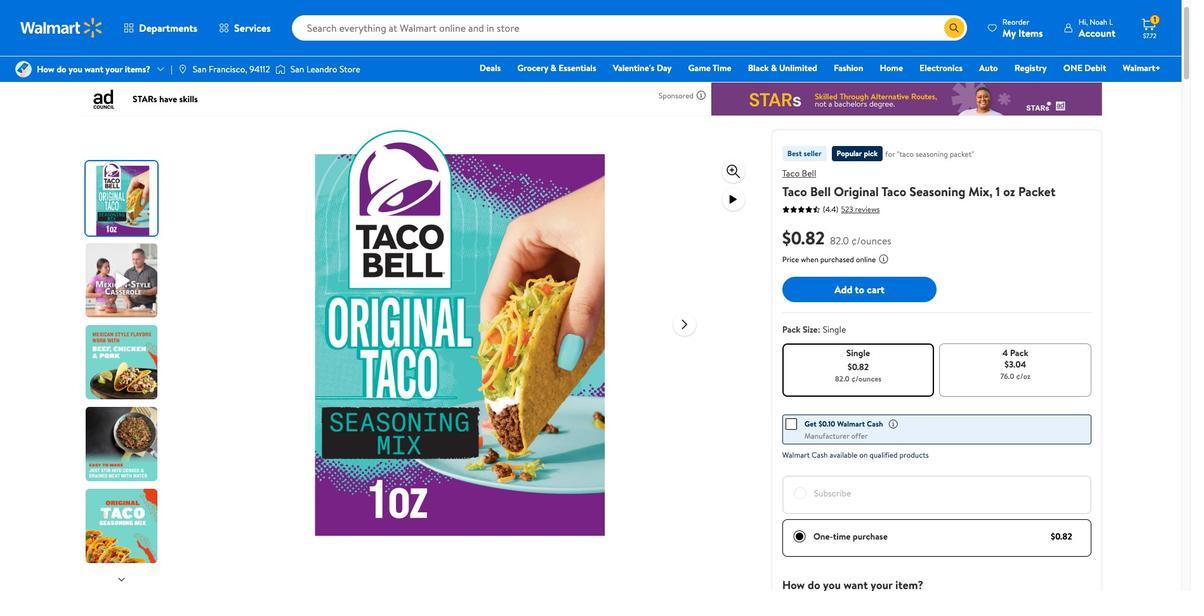 Task type: describe. For each thing, give the bounding box(es) containing it.
show walmart cash details image
[[889, 419, 899, 429]]

packet"
[[950, 149, 975, 159]]

0 vertical spatial single
[[823, 323, 847, 336]]

 image for san
[[178, 64, 188, 74]]

¢/ounces inside $0.82 82.0 ¢/ounces
[[852, 234, 892, 248]]

how
[[37, 63, 54, 76]]

electronics
[[920, 62, 963, 74]]

food / pantry / tex mex
[[79, 53, 183, 66]]

$0.82 inside the single $0.82 82.0 ¢/ounces
[[848, 361, 869, 373]]

add to cart button
[[783, 277, 937, 302]]

taco bell original taco seasoning mix, 1 oz packet image
[[257, 130, 663, 536]]

valentine's
[[613, 62, 655, 74]]

account
[[1079, 26, 1116, 40]]

next media item image
[[677, 317, 693, 332]]

popular
[[837, 148, 862, 159]]

home link
[[875, 61, 909, 75]]

price when purchased online
[[783, 254, 876, 265]]

reorder my items
[[1003, 16, 1044, 40]]

walmart+ link
[[1118, 61, 1167, 75]]

4 pack $3.04 76.0 ¢/oz
[[1001, 347, 1031, 382]]

taco bell original taco seasoning mix, 1 oz packet - image 5 of 13 image
[[86, 489, 160, 563]]

one
[[1064, 62, 1083, 74]]

mex
[[166, 53, 183, 66]]

fashion
[[834, 62, 864, 74]]

food link
[[79, 53, 99, 66]]

items?
[[125, 63, 150, 76]]

grocery
[[518, 62, 549, 74]]

debit
[[1085, 62, 1107, 74]]

san for san leandro store
[[291, 63, 304, 76]]

one-
[[814, 530, 834, 543]]

san francisco, 94112
[[193, 63, 270, 76]]

how do you want your items?
[[37, 63, 150, 76]]

(4.4)
[[823, 204, 839, 215]]

"taco
[[897, 149, 915, 159]]

view video image
[[726, 192, 741, 207]]

$0.82 for $0.82 82.0 ¢/ounces
[[783, 225, 825, 250]]

black
[[748, 62, 769, 74]]

$0.82 82.0 ¢/ounces
[[783, 225, 892, 250]]

tex
[[151, 53, 164, 66]]

1 vertical spatial bell
[[811, 183, 831, 200]]

get $0.10 walmart cash
[[805, 418, 884, 429]]

pack size list
[[780, 341, 1095, 399]]

on
[[860, 450, 868, 460]]

pantry
[[112, 53, 138, 66]]

$0.10
[[819, 418, 836, 429]]

game time
[[689, 62, 732, 74]]

food
[[79, 53, 99, 66]]

one debit link
[[1058, 61, 1113, 75]]

taco bell original taco seasoning mix, 1 oz packet - image 1 of 13 image
[[86, 161, 160, 236]]

pantry link
[[112, 53, 138, 66]]

pack inside 4 pack $3.04 76.0 ¢/oz
[[1011, 347, 1029, 359]]

reviews
[[856, 204, 880, 214]]

offer
[[852, 431, 868, 441]]

game
[[689, 62, 711, 74]]

¢/oz
[[1017, 371, 1031, 382]]

services button
[[208, 13, 282, 43]]

Walmart Site-Wide search field
[[292, 15, 968, 41]]

0 horizontal spatial walmart
[[783, 450, 810, 460]]

grocery & essentials
[[518, 62, 597, 74]]

walmart cash available on qualified products
[[783, 450, 929, 460]]

registry
[[1015, 62, 1048, 74]]

qualified
[[870, 450, 898, 460]]

valentine's day link
[[607, 61, 678, 75]]

0 vertical spatial pack
[[783, 323, 801, 336]]

original
[[834, 183, 879, 200]]

pick
[[864, 148, 878, 159]]

¢/ounces inside the single $0.82 82.0 ¢/ounces
[[852, 373, 882, 384]]

to
[[856, 282, 865, 296]]

1 inside taco bell taco bell original taco seasoning mix, 1 oz packet
[[996, 183, 1001, 200]]

taco bell original taco seasoning mix, 1 oz packet - image 3 of 13 image
[[86, 325, 160, 399]]

items
[[1019, 26, 1044, 40]]

manufacturer offer
[[805, 431, 868, 441]]

products
[[900, 450, 929, 460]]

registry link
[[1009, 61, 1053, 75]]

mix,
[[969, 183, 993, 200]]

best seller
[[788, 148, 822, 159]]

game time link
[[683, 61, 738, 75]]

1 horizontal spatial cash
[[867, 418, 884, 429]]



Task type: vqa. For each thing, say whether or not it's contained in the screenshot.
*Required
no



Task type: locate. For each thing, give the bounding box(es) containing it.
noah
[[1090, 16, 1108, 27]]

2 & from the left
[[771, 62, 777, 74]]

want
[[85, 63, 103, 76]]

82.0 up the get $0.10 walmart cash
[[835, 373, 850, 384]]

next image image
[[117, 574, 127, 585]]

popular pick
[[837, 148, 878, 159]]

1 ¢/ounces from the top
[[852, 234, 892, 248]]

you
[[69, 63, 82, 76]]

1 vertical spatial walmart
[[783, 450, 810, 460]]

get
[[805, 418, 817, 429]]

taco down best
[[783, 167, 800, 180]]

taco bell original taco seasoning mix, 1 oz packet - image 4 of 13 image
[[86, 407, 160, 481]]

¢/ounces up the get $0.10 walmart cash
[[852, 373, 882, 384]]

single $0.82 82.0 ¢/ounces
[[835, 347, 882, 384]]

san left 'leandro'
[[291, 63, 304, 76]]

best
[[788, 148, 802, 159]]

1 left oz
[[996, 183, 1001, 200]]

cash left show walmart cash details icon
[[867, 418, 884, 429]]

leandro
[[306, 63, 338, 76]]

seller
[[804, 148, 822, 159]]

black & unlimited link
[[743, 61, 824, 75]]

auto link
[[974, 61, 1004, 75]]

0 vertical spatial walmart
[[838, 418, 866, 429]]

0 vertical spatial bell
[[802, 167, 817, 180]]

4
[[1003, 347, 1009, 359]]

1 $7.72
[[1144, 14, 1157, 40]]

taco down taco bell link
[[783, 183, 808, 200]]

legal information image
[[879, 254, 889, 264]]

electronics link
[[914, 61, 969, 75]]

walmart image
[[20, 18, 103, 38]]

0 vertical spatial $0.82
[[783, 225, 825, 250]]

523
[[842, 204, 854, 214]]

$7.72
[[1144, 31, 1157, 40]]

Search search field
[[292, 15, 968, 41]]

82.0 up purchased
[[831, 234, 850, 248]]

services
[[234, 21, 271, 35]]

0 horizontal spatial &
[[551, 62, 557, 74]]

ad disclaimer and feedback image
[[697, 90, 707, 100]]

bell
[[802, 167, 817, 180], [811, 183, 831, 200]]

(4.4) 523 reviews
[[823, 204, 880, 215]]

fashion link
[[829, 61, 870, 75]]

oz
[[1004, 183, 1016, 200]]

purchase
[[853, 530, 888, 543]]

1 vertical spatial ¢/ounces
[[852, 373, 882, 384]]

1 horizontal spatial 1
[[1154, 14, 1157, 25]]

san
[[193, 63, 207, 76], [291, 63, 304, 76]]

1 / from the left
[[104, 53, 107, 66]]

add
[[835, 282, 853, 296]]

1 up $7.72
[[1154, 14, 1157, 25]]

cart
[[867, 282, 885, 296]]

 image
[[275, 63, 286, 76]]

cash down manufacturer
[[812, 450, 828, 460]]

get $0.10 walmart cash walmart plus, element
[[786, 418, 884, 431]]

valentine's day
[[613, 62, 672, 74]]

time
[[713, 62, 732, 74]]

taco right original
[[882, 183, 907, 200]]

¢/ounces
[[852, 234, 892, 248], [852, 373, 882, 384]]

day
[[657, 62, 672, 74]]

0 horizontal spatial pack
[[783, 323, 801, 336]]

bell up (4.4)
[[811, 183, 831, 200]]

essentials
[[559, 62, 597, 74]]

my
[[1003, 26, 1017, 40]]

single inside the single $0.82 82.0 ¢/ounces
[[847, 347, 871, 359]]

pack
[[783, 323, 801, 336], [1011, 347, 1029, 359]]

unlimited
[[780, 62, 818, 74]]

82.0 inside $0.82 82.0 ¢/ounces
[[831, 234, 850, 248]]

search icon image
[[950, 23, 960, 33]]

1 horizontal spatial  image
[[178, 64, 188, 74]]

2 ¢/ounces from the top
[[852, 373, 882, 384]]

0 horizontal spatial $0.82
[[783, 225, 825, 250]]

packet
[[1019, 183, 1056, 200]]

available
[[830, 450, 858, 460]]

0 vertical spatial ¢/ounces
[[852, 234, 892, 248]]

2 horizontal spatial $0.82
[[1051, 530, 1073, 543]]

hi, noah l account
[[1079, 16, 1116, 40]]

san for san francisco, 94112
[[193, 63, 207, 76]]

hi,
[[1079, 16, 1089, 27]]

walmart down get $0.10 walmart cash checkbox
[[783, 450, 810, 460]]

$0.82 for $0.82
[[1051, 530, 1073, 543]]

1 & from the left
[[551, 62, 557, 74]]

price
[[783, 254, 800, 265]]

0 horizontal spatial cash
[[812, 450, 828, 460]]

seasoning
[[910, 183, 966, 200]]

 image left how
[[15, 61, 32, 77]]

reorder
[[1003, 16, 1030, 27]]

1 vertical spatial 1
[[996, 183, 1001, 200]]

subscribe
[[814, 487, 852, 500]]

size
[[803, 323, 818, 336]]

one-time purchase
[[814, 530, 888, 543]]

0 horizontal spatial san
[[193, 63, 207, 76]]

black & unlimited
[[748, 62, 818, 74]]

1 san from the left
[[193, 63, 207, 76]]

1 vertical spatial $0.82
[[848, 361, 869, 373]]

0 vertical spatial 1
[[1154, 14, 1157, 25]]

walmart+
[[1123, 62, 1161, 74]]

for "taco seasoning packet"
[[886, 149, 975, 159]]

 image right |
[[178, 64, 188, 74]]

1 horizontal spatial walmart
[[838, 418, 866, 429]]

 image
[[15, 61, 32, 77], [178, 64, 188, 74]]

None radio
[[793, 530, 806, 543]]

2 san from the left
[[291, 63, 304, 76]]

deals
[[480, 62, 501, 74]]

taco bell original taco seasoning mix, 1 oz packet - image 2 of 13 image
[[86, 243, 160, 317]]

0 horizontal spatial  image
[[15, 61, 32, 77]]

pack right 4
[[1011, 347, 1029, 359]]

taco bell link
[[783, 167, 817, 180]]

departments button
[[113, 13, 208, 43]]

cash
[[867, 418, 884, 429], [812, 450, 828, 460]]

2 / from the left
[[143, 53, 146, 66]]

$0.82
[[783, 225, 825, 250], [848, 361, 869, 373], [1051, 530, 1073, 543]]

82.0
[[831, 234, 850, 248], [835, 373, 850, 384]]

taco bell taco bell original taco seasoning mix, 1 oz packet
[[783, 167, 1056, 200]]

76.0
[[1001, 371, 1015, 382]]

/ left tex
[[143, 53, 146, 66]]

1 vertical spatial cash
[[812, 450, 828, 460]]

san leandro store
[[291, 63, 361, 76]]

1 vertical spatial 82.0
[[835, 373, 850, 384]]

2 vertical spatial $0.82
[[1051, 530, 1073, 543]]

purchased
[[821, 254, 855, 265]]

 image for how
[[15, 61, 32, 77]]

1 vertical spatial single
[[847, 347, 871, 359]]

0 vertical spatial 82.0
[[831, 234, 850, 248]]

store
[[340, 63, 361, 76]]

francisco,
[[209, 63, 247, 76]]

0 horizontal spatial 1
[[996, 183, 1001, 200]]

/ right want
[[104, 53, 107, 66]]

1 inside 1 $7.72
[[1154, 14, 1157, 25]]

1 horizontal spatial pack
[[1011, 347, 1029, 359]]

& for grocery
[[551, 62, 557, 74]]

1 horizontal spatial san
[[291, 63, 304, 76]]

tex mex link
[[151, 53, 183, 66]]

san right mex
[[193, 63, 207, 76]]

bell down 'seller' on the right of page
[[802, 167, 817, 180]]

Get $0.10 Walmart Cash checkbox
[[786, 418, 797, 430]]

deals link
[[474, 61, 507, 75]]

departments
[[139, 21, 198, 35]]

when
[[801, 254, 819, 265]]

seasoning
[[916, 149, 949, 159]]

sponsored
[[659, 90, 694, 101]]

your
[[106, 63, 123, 76]]

1 vertical spatial pack
[[1011, 347, 1029, 359]]

82.0 inside the single $0.82 82.0 ¢/ounces
[[835, 373, 850, 384]]

for
[[886, 149, 896, 159]]

1 horizontal spatial &
[[771, 62, 777, 74]]

pack size : single
[[783, 323, 847, 336]]

& inside black & unlimited link
[[771, 62, 777, 74]]

& right grocery
[[551, 62, 557, 74]]

& for black
[[771, 62, 777, 74]]

walmart
[[838, 418, 866, 429], [783, 450, 810, 460]]

zoom image modal image
[[726, 164, 741, 179]]

single
[[823, 323, 847, 336], [847, 347, 871, 359]]

:
[[818, 323, 821, 336]]

pack left size
[[783, 323, 801, 336]]

1 horizontal spatial /
[[143, 53, 146, 66]]

grocery & essentials link
[[512, 61, 602, 75]]

l
[[1110, 16, 1114, 27]]

Subscribe radio
[[794, 487, 807, 500]]

&
[[551, 62, 557, 74], [771, 62, 777, 74]]

¢/ounces up online
[[852, 234, 892, 248]]

add to cart
[[835, 282, 885, 296]]

& right black
[[771, 62, 777, 74]]

manufacturer
[[805, 431, 850, 441]]

walmart up offer
[[838, 418, 866, 429]]

0 vertical spatial cash
[[867, 418, 884, 429]]

& inside grocery & essentials link
[[551, 62, 557, 74]]

1 horizontal spatial $0.82
[[848, 361, 869, 373]]

0 horizontal spatial /
[[104, 53, 107, 66]]



